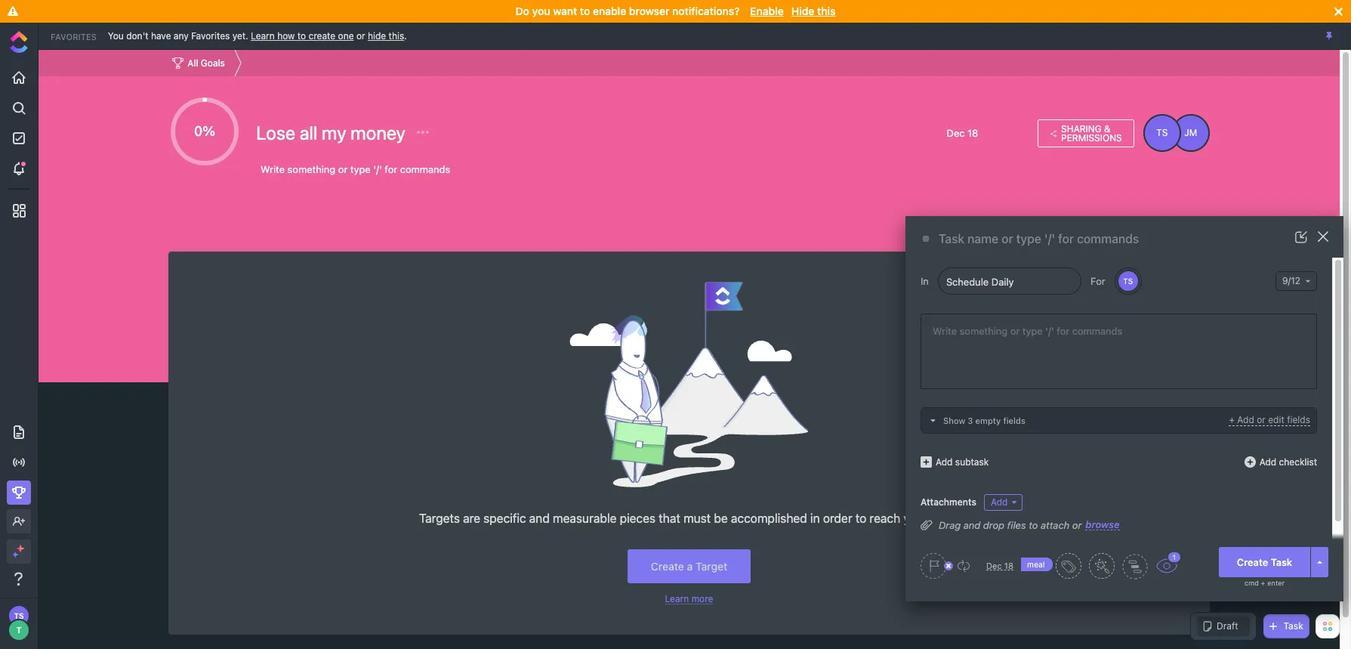Task type: vqa. For each thing, say whether or not it's contained in the screenshot.
TS dropdown button on the right
yes



Task type: describe. For each thing, give the bounding box(es) containing it.
have
[[151, 30, 171, 41]]

1 vertical spatial this
[[389, 30, 404, 41]]

create
[[1237, 556, 1269, 568]]

and inside drag and drop files to attach or browse
[[964, 519, 981, 531]]

accomplished
[[731, 512, 808, 525]]

1 horizontal spatial favorites
[[191, 30, 230, 41]]

pieces
[[620, 512, 656, 525]]

measurable
[[553, 512, 617, 525]]

browse
[[1086, 518, 1120, 530]]

or inside the custom fields element
[[1257, 414, 1266, 425]]

must
[[684, 512, 711, 525]]

add checklist
[[1260, 456, 1318, 467]]

files
[[1008, 519, 1027, 531]]

1 vertical spatial +
[[1261, 579, 1266, 587]]

to right order
[[856, 512, 867, 525]]

hide
[[792, 5, 815, 17]]

1 horizontal spatial this
[[818, 5, 836, 17]]

browser
[[629, 5, 670, 17]]

0 horizontal spatial fields
[[1004, 416, 1026, 425]]

lose
[[256, 122, 295, 144]]

all goals link
[[169, 53, 229, 73]]

add inside the custom fields element
[[1238, 414, 1255, 425]]

checklist
[[1280, 456, 1318, 467]]

edit
[[1269, 414, 1285, 425]]

&
[[1105, 123, 1111, 134]]

sparkle svg 2 image
[[12, 552, 18, 557]]

money
[[351, 122, 406, 144]]

enter
[[1268, 579, 1285, 587]]

notifications?
[[673, 5, 740, 17]]

hide
[[368, 30, 386, 41]]

targets
[[419, 512, 460, 525]]

0 vertical spatial ts
[[1157, 127, 1168, 138]]

do you want to enable browser notifications? enable hide this
[[516, 5, 836, 17]]

0 vertical spatial task
[[1271, 556, 1293, 568]]

hide this link
[[368, 30, 404, 41]]

cmd + enter
[[1245, 579, 1285, 587]]

are
[[463, 512, 481, 525]]

3
[[968, 416, 973, 425]]

0 horizontal spatial favorites
[[51, 31, 97, 41]]

you don't have any favorites yet. learn how to create one or hide this .
[[108, 30, 407, 41]]

9/12 button
[[1276, 271, 1318, 291]]

1 vertical spatial dec 18 button
[[943, 560, 1014, 572]]

how
[[277, 30, 295, 41]]

you
[[108, 30, 124, 41]]

enable
[[750, 5, 784, 17]]

yet.
[[232, 30, 248, 41]]

or inside drag and drop files to attach or browse
[[1073, 519, 1082, 531]]

0 horizontal spatial dec 18
[[947, 127, 979, 139]]

in
[[921, 275, 929, 287]]

sharing
[[1062, 123, 1102, 134]]

1 horizontal spatial fields
[[1288, 414, 1311, 425]]

do
[[516, 5, 530, 17]]

you
[[532, 5, 550, 17]]

enable
[[593, 5, 627, 17]]

for
[[1091, 275, 1106, 287]]

learn more
[[665, 593, 714, 605]]

set priority image
[[921, 553, 947, 579]]

lose all my money
[[256, 122, 410, 144]]

t
[[16, 625, 22, 635]]

.
[[404, 30, 407, 41]]

learn more link
[[665, 593, 714, 605]]

0 horizontal spatial dec
[[947, 127, 965, 139]]

add for add subtask
[[936, 456, 953, 467]]

9/12
[[1283, 275, 1301, 286]]

don't
[[126, 30, 149, 41]]

order
[[823, 512, 853, 525]]

attach
[[1041, 519, 1070, 531]]

reach
[[870, 512, 901, 525]]

custom fields element
[[921, 407, 1318, 434]]

add subtask
[[936, 456, 989, 467]]



Task type: locate. For each thing, give the bounding box(es) containing it.
1 horizontal spatial +
[[1261, 579, 1266, 587]]

meal button
[[1022, 553, 1082, 579]]

+ add or edit fields
[[1230, 414, 1311, 425]]

1 vertical spatial dec 18
[[987, 561, 1014, 570]]

more
[[692, 593, 714, 605]]

favorites
[[191, 30, 230, 41], [51, 31, 97, 41]]

or left edit
[[1257, 414, 1266, 425]]

learn how to create one link
[[251, 30, 354, 41]]

show
[[944, 416, 966, 425]]

1 vertical spatial or
[[1257, 414, 1266, 425]]

add inside dropdown button
[[991, 496, 1008, 508]]

and left drop
[[964, 519, 981, 531]]

learn left more
[[665, 593, 689, 605]]

dec 18
[[947, 127, 979, 139], [987, 561, 1014, 570]]

0 horizontal spatial learn
[[251, 30, 275, 41]]

+ left edit
[[1230, 414, 1235, 425]]

0 horizontal spatial 18
[[968, 127, 979, 139]]

or right attach
[[1073, 519, 1082, 531]]

your
[[904, 512, 928, 525]]

want
[[553, 5, 577, 17]]

add left edit
[[1238, 414, 1255, 425]]

subtask
[[956, 456, 989, 467]]

add for add
[[991, 496, 1008, 508]]

ts right for
[[1124, 277, 1133, 286]]

+ inside the custom fields element
[[1230, 414, 1235, 425]]

2 horizontal spatial ts
[[1157, 127, 1168, 138]]

0 vertical spatial +
[[1230, 414, 1235, 425]]

dec
[[947, 127, 965, 139], [987, 561, 1002, 570]]

favorites left you on the top left of page
[[51, 31, 97, 41]]

any
[[174, 30, 189, 41]]

add button
[[984, 494, 1023, 511]]

0 vertical spatial dec 18 button
[[947, 127, 1031, 139]]

Task name or type '/' for commands text field
[[939, 231, 1269, 247]]

1 vertical spatial dec
[[987, 561, 1002, 570]]

ts t
[[14, 611, 24, 635]]

create task
[[1237, 556, 1293, 568]]

one
[[338, 30, 354, 41]]

favorites up the all goals
[[191, 30, 230, 41]]

0 vertical spatial or
[[357, 30, 365, 41]]

be
[[714, 512, 728, 525]]

add for add checklist
[[1260, 456, 1277, 467]]

1 horizontal spatial dec
[[987, 561, 1002, 570]]

0 vertical spatial 18
[[968, 127, 979, 139]]

and
[[529, 512, 550, 525], [964, 519, 981, 531]]

1 horizontal spatial and
[[964, 519, 981, 531]]

or
[[357, 30, 365, 41], [1257, 414, 1266, 425], [1073, 519, 1082, 531]]

learn
[[251, 30, 275, 41], [665, 593, 689, 605]]

jm
[[1185, 127, 1198, 138]]

or right the one
[[357, 30, 365, 41]]

1 button
[[1156, 551, 1183, 573]]

and right specific
[[529, 512, 550, 525]]

goal.
[[931, 512, 960, 525]]

drop
[[984, 519, 1005, 531]]

add up drop
[[991, 496, 1008, 508]]

ts up t
[[14, 611, 24, 620]]

my
[[322, 122, 347, 144]]

task up enter on the bottom right
[[1271, 556, 1293, 568]]

this right hide
[[818, 5, 836, 17]]

0 vertical spatial learn
[[251, 30, 275, 41]]

cmd
[[1245, 579, 1259, 587]]

all goals
[[188, 57, 225, 68]]

0 horizontal spatial ts
[[14, 611, 24, 620]]

to
[[580, 5, 590, 17], [297, 30, 306, 41], [856, 512, 867, 525], [1029, 519, 1038, 531]]

learn right yet.
[[251, 30, 275, 41]]

all
[[300, 122, 318, 144]]

ts left the jm
[[1157, 127, 1168, 138]]

ts button
[[1117, 270, 1140, 292]]

create
[[309, 30, 336, 41]]

drag and drop files to attach or browse
[[939, 518, 1120, 531]]

targets are specific and measurable pieces that must be accomplished in order to reach your goal.
[[419, 512, 960, 525]]

dec 18 button
[[947, 127, 1031, 139], [943, 560, 1014, 572]]

fields right edit
[[1288, 414, 1311, 425]]

fields right 'empty'
[[1004, 416, 1026, 425]]

sharing & permissions
[[1062, 123, 1123, 143]]

meal
[[1028, 560, 1045, 569]]

0 horizontal spatial +
[[1230, 414, 1235, 425]]

0 horizontal spatial this
[[389, 30, 404, 41]]

set priority element
[[921, 553, 947, 579]]

0 horizontal spatial or
[[357, 30, 365, 41]]

fields
[[1288, 414, 1311, 425], [1004, 416, 1026, 425]]

that
[[659, 512, 681, 525]]

1
[[1173, 553, 1176, 561]]

this
[[818, 5, 836, 17], [389, 30, 404, 41]]

2 vertical spatial ts
[[14, 611, 24, 620]]

empty
[[976, 416, 1001, 425]]

specific
[[484, 512, 526, 525]]

add left checklist
[[1260, 456, 1277, 467]]

18
[[968, 127, 979, 139], [1005, 561, 1014, 570]]

0 horizontal spatial and
[[529, 512, 550, 525]]

1 horizontal spatial dec 18
[[987, 561, 1014, 570]]

create a target
[[651, 560, 728, 573]]

2 vertical spatial or
[[1073, 519, 1082, 531]]

1 horizontal spatial learn
[[665, 593, 689, 605]]

add left the subtask in the bottom right of the page
[[936, 456, 953, 467]]

show 3 empty fields
[[944, 416, 1026, 425]]

ts
[[1157, 127, 1168, 138], [1124, 277, 1133, 286], [14, 611, 24, 620]]

1 vertical spatial learn
[[665, 593, 689, 605]]

0 vertical spatial dec 18
[[947, 127, 979, 139]]

1 vertical spatial ts
[[1124, 277, 1133, 286]]

1 horizontal spatial or
[[1073, 519, 1082, 531]]

+
[[1230, 414, 1235, 425], [1261, 579, 1266, 587]]

to right how
[[297, 30, 306, 41]]

+ right cmd
[[1261, 579, 1266, 587]]

ts inside ts dropdown button
[[1124, 277, 1133, 286]]

drag
[[939, 519, 961, 531]]

1 horizontal spatial ts
[[1124, 277, 1133, 286]]

to right want
[[580, 5, 590, 17]]

0 vertical spatial this
[[818, 5, 836, 17]]

1 vertical spatial 18
[[1005, 561, 1014, 570]]

this right hide at the top left
[[389, 30, 404, 41]]

task
[[1271, 556, 1293, 568], [1284, 620, 1304, 632]]

permissions
[[1062, 132, 1123, 143]]

to right files
[[1029, 519, 1038, 531]]

attachments
[[921, 496, 977, 508]]

sparkle svg 1 image
[[17, 545, 24, 552]]

1 horizontal spatial 18
[[1005, 561, 1014, 570]]

1 vertical spatial task
[[1284, 620, 1304, 632]]

2 horizontal spatial or
[[1257, 414, 1266, 425]]

add
[[1238, 414, 1255, 425], [936, 456, 953, 467], [1260, 456, 1277, 467], [991, 496, 1008, 508]]

0 vertical spatial dec
[[947, 127, 965, 139]]

to inside drag and drop files to attach or browse
[[1029, 519, 1038, 531]]

in
[[811, 512, 820, 525]]

task down enter on the bottom right
[[1284, 620, 1304, 632]]



